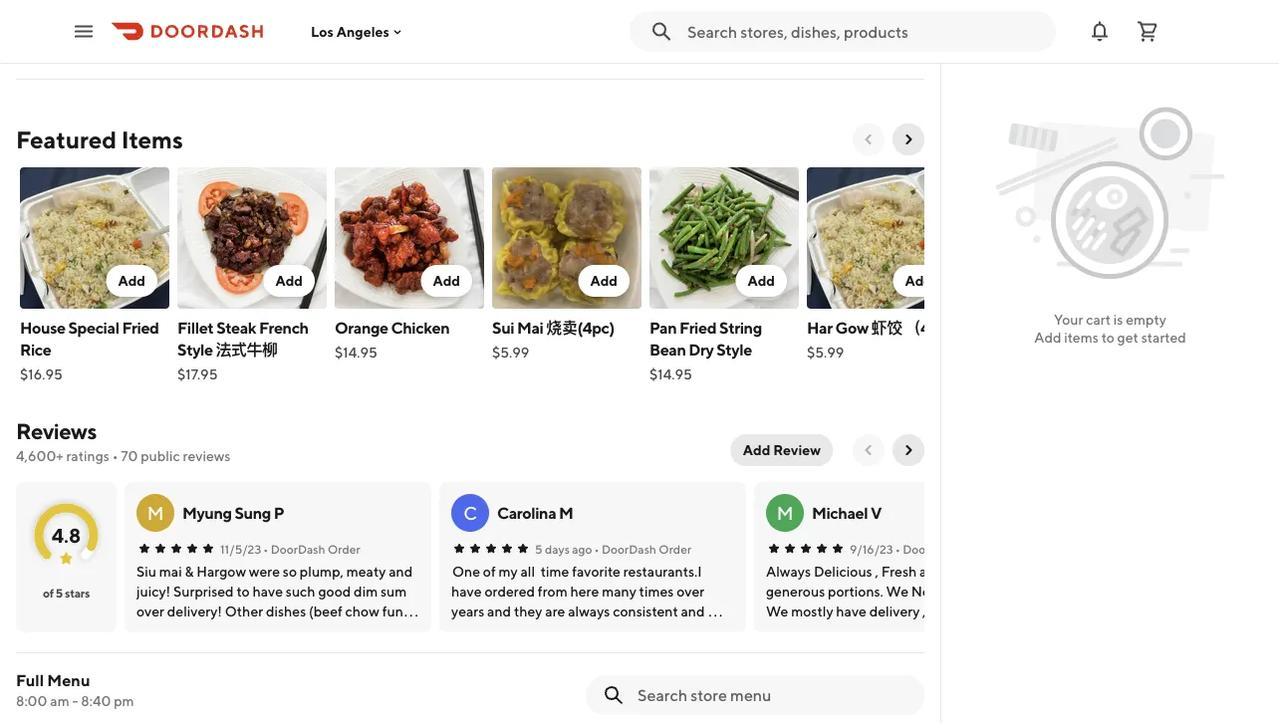 Task type: describe. For each thing, give the bounding box(es) containing it.
• doordash order for myung sung p
[[263, 542, 361, 556]]

house special fried rice $16.95
[[20, 318, 159, 383]]

doordash for michael v
[[903, 542, 958, 556]]

myung sung p
[[182, 504, 284, 523]]

orange chicken $14.95
[[335, 318, 450, 361]]

pan fried string bean dry style image
[[650, 167, 799, 309]]

• inside reviews 4,600+ ratings • 70 public reviews
[[112, 448, 118, 464]]

doordash for myung sung p
[[271, 542, 326, 556]]

• for michael v
[[896, 542, 901, 556]]

fillet steak french style 法式牛柳 image
[[177, 167, 327, 309]]

items
[[1065, 329, 1099, 346]]

4,600+
[[16, 448, 63, 464]]

sui mai 烧卖(4pc) $5.99
[[492, 318, 615, 361]]

reviews
[[16, 419, 96, 445]]

los angeles
[[311, 23, 390, 40]]

m for michael v
[[777, 502, 794, 524]]

menu
[[47, 671, 90, 690]]

min for 23 min
[[779, 7, 799, 21]]

1 horizontal spatial 5
[[535, 542, 543, 556]]

items
[[121, 125, 183, 153]]

michael v
[[812, 504, 882, 523]]

fillet
[[177, 318, 214, 337]]

next button of carousel image
[[901, 132, 917, 148]]

am
[[50, 693, 69, 710]]

min for 15 min
[[876, 7, 896, 21]]

sung
[[235, 504, 271, 523]]

michael
[[812, 504, 868, 523]]

featured items heading
[[16, 124, 183, 155]]

your cart is empty add items to get started
[[1035, 311, 1187, 346]]

11/5/23
[[220, 542, 261, 556]]

of
[[43, 586, 54, 600]]

dry
[[689, 340, 714, 359]]

order for michael v
[[960, 542, 993, 556]]

delivery fee
[[75, 9, 149, 25]]

1 vertical spatial 5
[[56, 586, 63, 600]]

har
[[807, 318, 833, 337]]

15 min
[[861, 7, 896, 21]]

order for myung sung p
[[328, 542, 361, 556]]

steak
[[216, 318, 256, 337]]

add button for pan fried string bean dry style
[[736, 265, 787, 297]]

烧卖(4pc)
[[547, 318, 615, 337]]

time
[[296, 8, 324, 25]]

los
[[311, 23, 334, 40]]

4.8
[[52, 524, 81, 547]]

c
[[464, 502, 477, 524]]

虾饺
[[872, 318, 903, 337]]

ago
[[572, 542, 593, 556]]

orange
[[335, 318, 388, 337]]

delivery for delivery time
[[243, 8, 293, 25]]

m for myung sung p
[[147, 502, 164, 524]]

next image
[[901, 443, 917, 458]]

23 min radio
[[730, 0, 832, 26]]

add button for har gow 虾饺 （4pc)
[[893, 265, 945, 297]]

Store search: begin typing to search for stores available on DoorDash text field
[[688, 20, 1045, 42]]

previous button of carousel image
[[861, 132, 877, 148]]

$5.99 inside sui mai 烧卖(4pc) $5.99
[[492, 344, 530, 361]]

featured items
[[16, 125, 183, 153]]

style inside fillet steak french style 法式牛柳 $17.95
[[177, 340, 213, 359]]

reviews link
[[16, 419, 96, 445]]

your
[[1055, 311, 1084, 328]]

$14.95 inside pan fried string bean dry style $14.95
[[650, 366, 692, 383]]

har gow 虾饺 （4pc) image
[[807, 167, 957, 309]]

sui
[[492, 318, 515, 337]]

法式牛柳
[[216, 340, 278, 359]]

• doordash order for carolina m
[[595, 542, 692, 556]]

ratings
[[66, 448, 110, 464]]

har gow 虾饺 （4pc) $5.99
[[807, 318, 953, 361]]

• for carolina m
[[595, 542, 600, 556]]

add for har gow 虾饺 （4pc)
[[905, 273, 933, 289]]

cart
[[1087, 311, 1111, 328]]

• doordash order for michael v
[[896, 542, 993, 556]]

add inside button
[[743, 442, 771, 458]]

$16.95
[[20, 366, 63, 383]]

add for pan fried string bean dry style
[[748, 273, 775, 289]]

pm
[[114, 693, 134, 710]]

to
[[1102, 329, 1115, 346]]

1 horizontal spatial m
[[559, 504, 574, 523]]

french
[[259, 318, 309, 337]]



Task type: locate. For each thing, give the bounding box(es) containing it.
gow
[[836, 318, 869, 337]]

1 horizontal spatial doordash
[[602, 542, 657, 556]]

9/16/23
[[850, 542, 894, 556]]

add button up 烧卖(4pc)
[[578, 265, 630, 297]]

Item Search search field
[[638, 685, 909, 707]]

delivery time
[[243, 8, 324, 25]]

$5.99 down sui
[[492, 344, 530, 361]]

delivery
[[243, 8, 293, 25], [75, 9, 126, 25]]

4 add button from the left
[[578, 265, 630, 297]]

p
[[274, 504, 284, 523]]

add for fillet steak french style 法式牛柳
[[275, 273, 303, 289]]

angeles
[[337, 23, 390, 40]]

add review button
[[731, 435, 833, 466]]

$5.99
[[492, 344, 530, 361], [807, 344, 845, 361]]

doordash
[[271, 542, 326, 556], [602, 542, 657, 556], [903, 542, 958, 556]]

add for sui mai 烧卖(4pc)
[[590, 273, 618, 289]]

• doordash order down p
[[263, 542, 361, 556]]

0 horizontal spatial 5
[[56, 586, 63, 600]]

v
[[871, 504, 882, 523]]

15
[[861, 7, 873, 21]]

• right 9/16/23
[[896, 542, 901, 556]]

15 min radio
[[820, 0, 925, 26]]

fried up the 'dry'
[[680, 318, 717, 337]]

carolina m
[[497, 504, 574, 523]]

style
[[177, 340, 213, 359], [717, 340, 752, 359]]

add button
[[106, 265, 157, 297], [264, 265, 315, 297], [421, 265, 472, 297], [578, 265, 630, 297], [736, 265, 787, 297], [893, 265, 945, 297]]

add left review
[[743, 442, 771, 458]]

1 horizontal spatial $5.99
[[807, 344, 845, 361]]

started
[[1142, 329, 1187, 346]]

• doordash order right 9/16/23
[[896, 542, 993, 556]]

2 • doordash order from the left
[[595, 542, 692, 556]]

featured
[[16, 125, 117, 153]]

full menu 8:00 am - 8:40 pm
[[16, 671, 134, 710]]

1 horizontal spatial • doordash order
[[595, 542, 692, 556]]

get
[[1118, 329, 1139, 346]]

open menu image
[[72, 19, 96, 43]]

23
[[763, 7, 776, 21]]

1 doordash from the left
[[271, 542, 326, 556]]

add up （4pc)
[[905, 273, 933, 289]]

3 • doordash order from the left
[[896, 542, 993, 556]]

pan fried string bean dry style $14.95
[[650, 318, 762, 383]]

sui mai 烧卖(4pc) image
[[492, 167, 642, 309]]

carolina
[[497, 504, 556, 523]]

0 horizontal spatial • doordash order
[[263, 542, 361, 556]]

add button up （4pc)
[[893, 265, 945, 297]]

add
[[118, 273, 146, 289], [275, 273, 303, 289], [433, 273, 460, 289], [590, 273, 618, 289], [748, 273, 775, 289], [905, 273, 933, 289], [1035, 329, 1062, 346], [743, 442, 771, 458]]

$5.99 down har
[[807, 344, 845, 361]]

public
[[141, 448, 180, 464]]

1 horizontal spatial min
[[876, 7, 896, 21]]

1 horizontal spatial style
[[717, 340, 752, 359]]

add button up special
[[106, 265, 157, 297]]

fee
[[129, 9, 149, 25]]

stars
[[65, 586, 90, 600]]

•
[[112, 448, 118, 464], [263, 542, 268, 556], [595, 542, 600, 556], [896, 542, 901, 556]]

house special fried rice image
[[20, 167, 169, 309]]

8:00
[[16, 693, 47, 710]]

• doordash order
[[263, 542, 361, 556], [595, 542, 692, 556], [896, 542, 993, 556]]

is
[[1114, 311, 1124, 328]]

reviews 4,600+ ratings • 70 public reviews
[[16, 419, 231, 464]]

0 horizontal spatial m
[[147, 502, 164, 524]]

0 horizontal spatial style
[[177, 340, 213, 359]]

1 order from the left
[[328, 542, 361, 556]]

0 horizontal spatial delivery
[[75, 9, 126, 25]]

delivery left time
[[243, 8, 293, 25]]

myung
[[182, 504, 232, 523]]

23 min
[[763, 7, 799, 21]]

fried inside the house special fried rice $16.95
[[122, 318, 159, 337]]

2 horizontal spatial doordash
[[903, 542, 958, 556]]

$17.95
[[177, 366, 218, 383]]

string
[[720, 318, 762, 337]]

min right 15
[[876, 7, 896, 21]]

0 horizontal spatial $5.99
[[492, 344, 530, 361]]

2 order from the left
[[659, 542, 692, 556]]

5 days ago
[[535, 542, 593, 556]]

add button for sui mai 烧卖(4pc)
[[578, 265, 630, 297]]

m left myung
[[147, 502, 164, 524]]

chicken
[[391, 318, 450, 337]]

1 add button from the left
[[106, 265, 157, 297]]

1 horizontal spatial fried
[[680, 318, 717, 337]]

order for carolina m
[[659, 542, 692, 556]]

pan
[[650, 318, 677, 337]]

3 order from the left
[[960, 542, 993, 556]]

• left 70
[[112, 448, 118, 464]]

doordash right 9/16/23
[[903, 542, 958, 556]]

delivery for delivery fee
[[75, 9, 126, 25]]

1 $5.99 from the left
[[492, 344, 530, 361]]

rice
[[20, 340, 51, 359]]

fried
[[122, 318, 159, 337], [680, 318, 717, 337]]

add up string
[[748, 273, 775, 289]]

0 horizontal spatial order
[[328, 542, 361, 556]]

orange chicken image
[[335, 167, 484, 309]]

min right 23
[[779, 7, 799, 21]]

0 horizontal spatial $14.95
[[335, 344, 378, 361]]

style inside pan fried string bean dry style $14.95
[[717, 340, 752, 359]]

m
[[147, 502, 164, 524], [777, 502, 794, 524], [559, 504, 574, 523]]

days
[[545, 542, 570, 556]]

fried inside pan fried string bean dry style $14.95
[[680, 318, 717, 337]]

add up french in the top left of the page
[[275, 273, 303, 289]]

add button up 'chicken'
[[421, 265, 472, 297]]

doordash down p
[[271, 542, 326, 556]]

los angeles button
[[311, 23, 406, 40]]

（4pc)
[[905, 318, 953, 337]]

add button up french in the top left of the page
[[264, 265, 315, 297]]

previous image
[[861, 443, 877, 458]]

5 right of
[[56, 586, 63, 600]]

5 left days on the left of page
[[535, 542, 543, 556]]

$5.99 inside "har gow 虾饺 （4pc) $5.99"
[[807, 344, 845, 361]]

notification bell image
[[1088, 19, 1112, 43]]

2 horizontal spatial • doordash order
[[896, 542, 993, 556]]

add for house special fried rice
[[118, 273, 146, 289]]

fried right special
[[122, 318, 159, 337]]

1 horizontal spatial delivery
[[243, 8, 293, 25]]

2 $5.99 from the left
[[807, 344, 845, 361]]

5
[[535, 542, 543, 556], [56, 586, 63, 600]]

mai
[[517, 318, 544, 337]]

add review
[[743, 442, 821, 458]]

• right the ago
[[595, 542, 600, 556]]

70
[[121, 448, 138, 464]]

style down the fillet
[[177, 340, 213, 359]]

0 horizontal spatial doordash
[[271, 542, 326, 556]]

2 horizontal spatial m
[[777, 502, 794, 524]]

review
[[774, 442, 821, 458]]

of 5 stars
[[43, 586, 90, 600]]

0 vertical spatial $14.95
[[335, 344, 378, 361]]

add up special
[[118, 273, 146, 289]]

add button for house special fried rice
[[106, 265, 157, 297]]

$14.95 down bean
[[650, 366, 692, 383]]

2 add button from the left
[[264, 265, 315, 297]]

0 vertical spatial 5
[[535, 542, 543, 556]]

1 horizontal spatial $14.95
[[650, 366, 692, 383]]

add button for orange chicken
[[421, 265, 472, 297]]

special
[[68, 318, 119, 337]]

$14.95 down orange
[[335, 344, 378, 361]]

$14.95
[[335, 344, 378, 361], [650, 366, 692, 383]]

add button up string
[[736, 265, 787, 297]]

order
[[328, 542, 361, 556], [659, 542, 692, 556], [960, 542, 993, 556]]

add up 'chicken'
[[433, 273, 460, 289]]

-
[[72, 693, 78, 710]]

m up 5 days ago
[[559, 504, 574, 523]]

reviews
[[183, 448, 231, 464]]

0 horizontal spatial fried
[[122, 318, 159, 337]]

2 fried from the left
[[680, 318, 717, 337]]

doordash for carolina m
[[602, 542, 657, 556]]

6 add button from the left
[[893, 265, 945, 297]]

empty
[[1126, 311, 1167, 328]]

3 doordash from the left
[[903, 542, 958, 556]]

m left michael
[[777, 502, 794, 524]]

fillet steak french style 法式牛柳 $17.95
[[177, 318, 309, 383]]

1 vertical spatial $14.95
[[650, 366, 692, 383]]

• right 11/5/23
[[263, 542, 268, 556]]

1 horizontal spatial order
[[659, 542, 692, 556]]

1 • doordash order from the left
[[263, 542, 361, 556]]

0 items, open order cart image
[[1136, 19, 1160, 43]]

style down string
[[717, 340, 752, 359]]

2 style from the left
[[717, 340, 752, 359]]

add button for fillet steak french style 法式牛柳
[[264, 265, 315, 297]]

delivery left fee
[[75, 9, 126, 25]]

8:40
[[81, 693, 111, 710]]

2 min from the left
[[876, 7, 896, 21]]

doordash right the ago
[[602, 542, 657, 556]]

1 min from the left
[[779, 7, 799, 21]]

5 add button from the left
[[736, 265, 787, 297]]

3 add button from the left
[[421, 265, 472, 297]]

$14.95 inside orange chicken $14.95
[[335, 344, 378, 361]]

1 fried from the left
[[122, 318, 159, 337]]

add down the your
[[1035, 329, 1062, 346]]

full
[[16, 671, 44, 690]]

• for myung sung p
[[263, 542, 268, 556]]

2 doordash from the left
[[602, 542, 657, 556]]

1 style from the left
[[177, 340, 213, 359]]

2 horizontal spatial order
[[960, 542, 993, 556]]

add inside your cart is empty add items to get started
[[1035, 329, 1062, 346]]

add for orange chicken
[[433, 273, 460, 289]]

min
[[779, 7, 799, 21], [876, 7, 896, 21]]

house
[[20, 318, 65, 337]]

bean
[[650, 340, 686, 359]]

• doordash order right the ago
[[595, 542, 692, 556]]

add up 烧卖(4pc)
[[590, 273, 618, 289]]

order methods option group
[[730, 0, 925, 26]]

0 horizontal spatial min
[[779, 7, 799, 21]]



Task type: vqa. For each thing, say whether or not it's contained in the screenshot.


